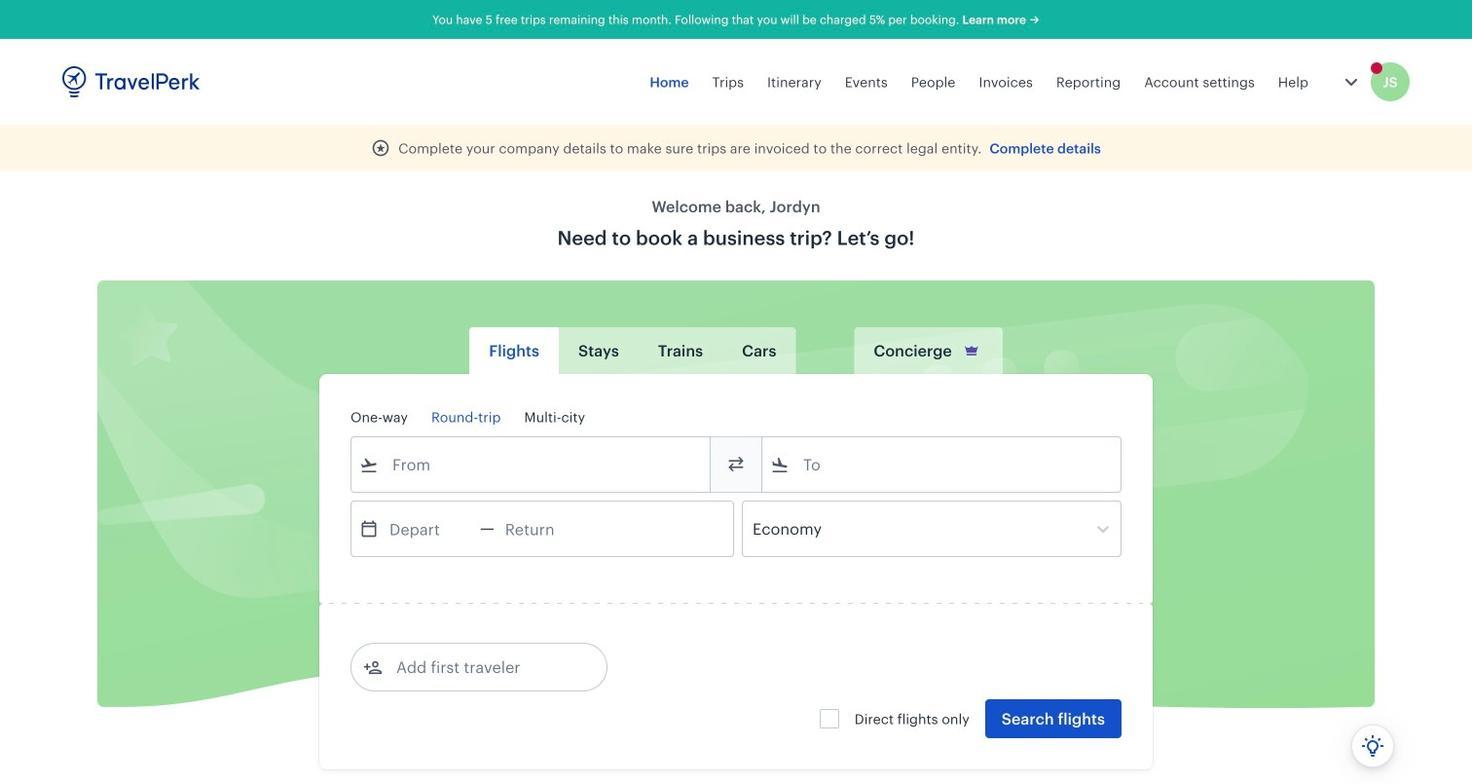 Task type: describe. For each thing, give the bounding box(es) containing it.
From search field
[[379, 449, 685, 480]]

Add first traveler search field
[[383, 652, 585, 683]]

To search field
[[790, 449, 1096, 480]]



Task type: locate. For each thing, give the bounding box(es) containing it.
Return text field
[[495, 502, 596, 556]]

Depart text field
[[379, 502, 480, 556]]



Task type: vqa. For each thing, say whether or not it's contained in the screenshot.
bottom Delta Air Lines icon
no



